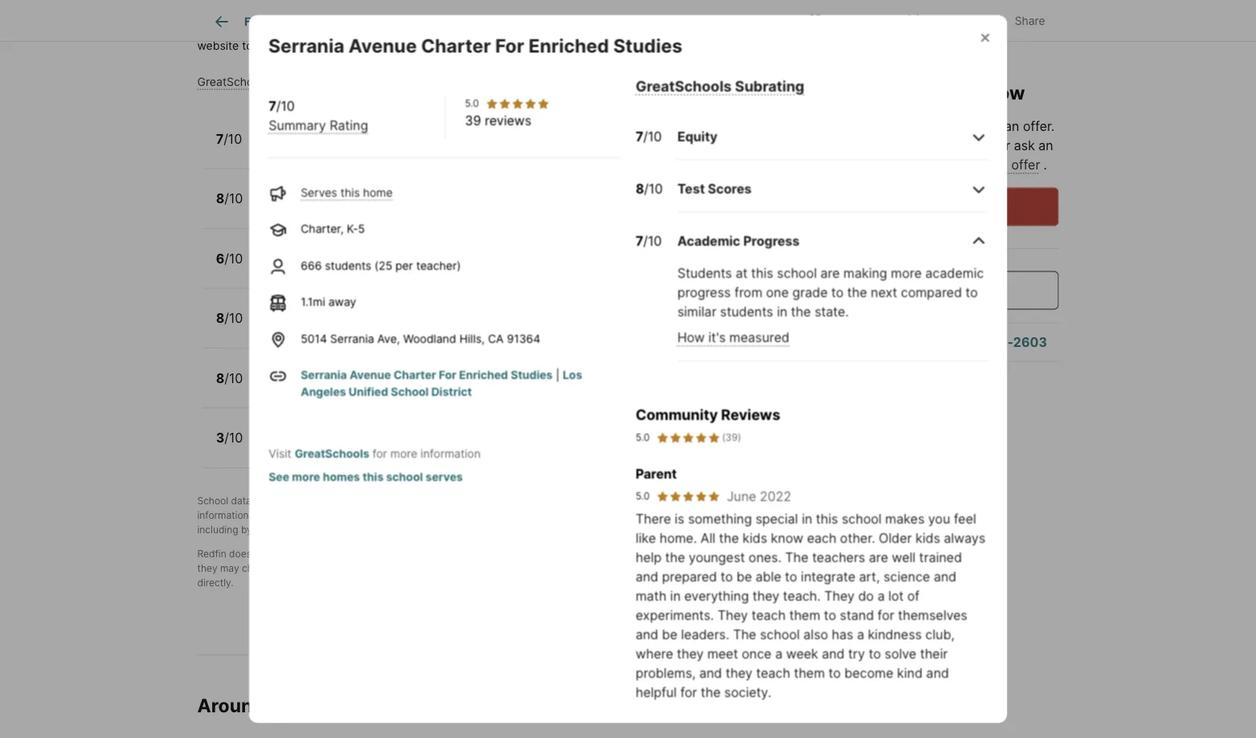 Task type: describe. For each thing, give the bounding box(es) containing it.
and up redfin does not endorse or guarantee this information.
[[306, 524, 323, 536]]

be left able
[[736, 569, 752, 584]]

and down meet
[[699, 665, 722, 681]]

and up contacting
[[252, 510, 269, 522]]

studies down schools at top
[[613, 34, 682, 57]]

6
[[216, 251, 224, 266]]

may inside "this home may not be allowing tours right now"
[[906, 58, 944, 80]]

website
[[197, 39, 239, 52]]

or inside . you can request a tour anyway or ask
[[998, 138, 1011, 154]]

12 down 'balboa'
[[311, 321, 323, 335]]

endorse
[[272, 549, 309, 560]]

this inside there is something special in this school makes you feel like home. all the kids know each other. older kids always help the youngest ones. the teachers are well trained and prepared to be able to integrate art, science and math in everything they teach. they do a lot of experiments. they teach them to stand for themselves and be leaders. the school also has a kindness club, where they meet once a week and try to solve their problems, and they teach them to become kind and helpful for the society.
[[816, 511, 838, 526]]

/10 left test
[[644, 181, 662, 196]]

7 /10 down greatschools summary rating 'link'
[[216, 131, 242, 146]]

something
[[688, 511, 752, 526]]

data
[[231, 496, 251, 507]]

serrania avenue charter for enriched studies element
[[268, 15, 701, 57]]

1 vertical spatial k-
[[519, 303, 534, 319]]

tab list containing feed
[[197, 0, 758, 41]]

always
[[944, 530, 985, 546]]

to left become
[[828, 665, 841, 681]]

to up "also"
[[824, 607, 836, 623]]

home inside serrania avenue charter for enriched studies dialog
[[363, 185, 392, 199]]

for down sale
[[495, 34, 524, 57]]

also
[[803, 626, 828, 642]]

a down stand
[[857, 626, 864, 642]]

rating 5.0 out of 5 element for 39 reviews
[[485, 97, 549, 110]]

rating 5.0 out of 5 element for june 2022
[[656, 490, 720, 503]]

0 horizontal spatial more
[[292, 470, 320, 484]]

the down "grade" on the right top of page
[[791, 304, 811, 319]]

and down 'trained'
[[933, 569, 956, 584]]

5.7mi inside lake balboa college preparatory magnet k-12 public, k-12 • choice school • 5.7mi
[[423, 321, 452, 335]]

state.
[[814, 304, 849, 319]]

test scores
[[677, 181, 751, 196]]

/10 down greatschools summary rating 'link'
[[224, 131, 242, 146]]

teacher)
[[416, 258, 461, 272]]

(25
[[374, 258, 392, 272]]

backup offer link
[[963, 157, 1040, 173]]

serrania down college
[[330, 331, 374, 345]]

los angeles unified school district
[[300, 368, 582, 399]]

property
[[380, 15, 427, 28]]

home inside "this home may not be allowing tours right now"
[[851, 58, 902, 80]]

to down academic
[[965, 284, 978, 300]]

climate tab
[[676, 2, 746, 41]]

tour inside button
[[922, 199, 948, 215]]

0 horizontal spatial k-
[[300, 321, 311, 335]]

• down 'academy'
[[427, 261, 433, 275]]

agent
[[807, 157, 842, 173]]

experiments.
[[635, 607, 714, 623]]

school inside los angeles unified school district
[[390, 385, 428, 399]]

are down endorse
[[298, 563, 313, 575]]

lake balboa college preparatory magnet k-12 public, k-12 • choice school • 5.7mi
[[261, 303, 548, 335]]

visiting
[[326, 524, 358, 536]]

anyway inside . you can request a tour anyway or ask
[[948, 138, 994, 154]]

0 horizontal spatial redfin
[[197, 549, 226, 560]]

0 horizontal spatial their
[[433, 510, 453, 522]]

666
[[300, 258, 321, 272]]

2 vertical spatial or
[[312, 549, 321, 560]]

charter inside woodland hills charter academy public, 6-8 • serves this home • 0.7mi
[[358, 244, 406, 259]]

the inside guaranteed to be accurate. to verify school enrollment eligibility, contact the school district directly.
[[667, 563, 682, 575]]

they up society.
[[725, 665, 752, 681]]

charter down 5014 serrania ave, woodland hills, ca 91364
[[393, 368, 436, 382]]

test scores button
[[677, 166, 988, 212]]

a inside school service boundaries are intended to be used as a reference only; they may change and are not
[[697, 549, 702, 560]]

serves
[[425, 470, 463, 484]]

/10 left sherman
[[224, 191, 243, 206]]

own
[[456, 510, 475, 522]]

school down service
[[501, 563, 531, 575]]

serves inside serrania avenue charter for enriched studies dialog
[[300, 185, 337, 199]]

school up other.
[[841, 511, 881, 526]]

2 vertical spatial avenue
[[349, 368, 391, 382]]

the left society.
[[700, 684, 720, 700]]

intended
[[590, 549, 630, 560]]

serving
[[337, 39, 376, 52]]

school inside sherman oaks center for enriched studies public, 4-12 • choice school • 3.6mi
[[377, 201, 412, 215]]

tours
[[887, 81, 935, 103]]

1 horizontal spatial their
[[599, 510, 620, 522]]

1 parent from the top
[[635, 466, 677, 481]]

• right the 666
[[322, 261, 328, 275]]

summary rating link
[[268, 117, 368, 133]]

charter down details
[[421, 34, 491, 57]]

it's
[[708, 329, 725, 345]]

not up change
[[254, 549, 269, 560]]

and right the kind
[[926, 665, 949, 681]]

0 vertical spatial teach
[[751, 607, 785, 623]]

charter, k-5
[[300, 222, 365, 235]]

/10 left equity
[[643, 129, 662, 144]]

not left based
[[401, 22, 419, 35]]

1 horizontal spatial they
[[824, 588, 854, 604]]

special
[[755, 511, 798, 526]]

hills's
[[256, 22, 288, 35]]

• left 3.6mi
[[415, 201, 421, 215]]

2 kids from the left
[[915, 530, 940, 546]]

school up week
[[760, 626, 800, 642]]

the up the reference
[[719, 530, 739, 546]]

• down oaks
[[327, 201, 333, 215]]

anyway inside button
[[951, 199, 999, 215]]

greatschools up equity
[[635, 77, 731, 94]]

a right ","
[[388, 496, 393, 507]]

ask a question
[[887, 283, 979, 298]]

• down preparatory
[[414, 321, 420, 335]]

• down 'balboa'
[[326, 321, 332, 335]]

request
[[859, 138, 906, 154]]

sherman oaks center for enriched studies public, 4-12 • choice school • 3.6mi
[[261, 184, 532, 215]]

on
[[493, 22, 507, 35]]

sale
[[495, 15, 517, 28]]

8 /10 for lake balboa college preparatory magnet k-12
[[216, 310, 243, 326]]

for left "39"
[[419, 124, 439, 139]]

youngest
[[688, 549, 745, 565]]

information.
[[392, 549, 446, 560]]

1 vertical spatial is
[[254, 496, 261, 507]]

know
[[771, 530, 803, 546]]

this home may not be allowing tours right now
[[807, 58, 1025, 103]]

they down leaders.
[[677, 646, 703, 661]]

home inside woodland hills charter academy public, 6-8 • serves this home • 0.7mi
[[394, 261, 423, 275]]

serrania down greatschools summary rating 'link'
[[261, 124, 314, 139]]

• left 1.6mi
[[439, 381, 445, 395]]

only;
[[751, 549, 773, 560]]

each
[[807, 530, 836, 546]]

districts,
[[742, 510, 781, 522]]

0 horizontal spatial an
[[1005, 119, 1020, 134]]

1 vertical spatial teach
[[756, 665, 790, 681]]

and down ","
[[373, 510, 390, 522]]

. inside . you can request a tour anyway or ask
[[1051, 119, 1055, 134]]

they down able
[[752, 588, 779, 604]]

greatschools up homes
[[294, 447, 369, 460]]

renters
[[649, 496, 681, 507]]

8 inside serrania avenue charter for enriched studies dialog
[[635, 181, 644, 196]]

to down the youngest
[[720, 569, 733, 584]]

39
[[465, 112, 481, 128]]

. inside the an agent about submitting a backup offer .
[[1044, 157, 1047, 173]]

x-out button
[[892, 4, 972, 37]]

serrania down overview
[[268, 34, 344, 57]]

has inside there is something special in this school makes you feel like home. all the kids know each other. older kids always help the youngest ones. the teachers are well trained and prepared to be able to integrate art, science and math in everything they teach. they do a lot of experiments. they teach them to stand for themselves and be leaders. the school also has a kindness club, where they meet once a week and try to solve their problems, and they teach them to become kind and helpful for the society.
[[832, 626, 853, 642]]

1 horizontal spatial more
[[390, 447, 417, 460]]

1 vertical spatial the
[[785, 549, 808, 565]]

charter up the center
[[367, 124, 416, 139]]

students
[[677, 265, 732, 281]]

k- inside serrania avenue charter for enriched studies dialog
[[346, 222, 358, 235]]

a left first
[[319, 510, 324, 522]]

5.7mi inside 3 /10 public, 9-12 • choice school • 5.7mi
[[424, 441, 453, 455]]

serves this home link
[[300, 185, 392, 199]]

be inside "this home may not be allowing tours right now"
[[983, 58, 1005, 80]]

does
[[229, 549, 252, 560]]

7 /10 left academic
[[635, 233, 662, 249]]

allowing
[[807, 81, 883, 103]]

91364
[[507, 331, 540, 345]]

school inside 'first step, and conduct their own investigation to determine their desired schools or school districts, including by contacting and visiting the schools themselves.'
[[709, 510, 739, 522]]

to right the try
[[868, 646, 881, 661]]

5.0 for 39 reviews
[[465, 97, 479, 109]]

test
[[677, 181, 705, 196]]

themselves.
[[416, 524, 471, 536]]

2 vertical spatial in
[[670, 588, 680, 604]]

greatschools up the step,
[[321, 496, 382, 507]]

0 horizontal spatial enrollment
[[291, 22, 350, 35]]

1 vertical spatial they
[[717, 607, 748, 623]]

please check the school district website to see all schools serving this home.
[[197, 22, 743, 52]]

3.6mi
[[424, 201, 454, 215]]

ave,
[[377, 331, 400, 345]]

measured
[[729, 329, 789, 345]]

do
[[858, 588, 874, 604]]

guarantee
[[324, 549, 370, 560]]

2 horizontal spatial schools
[[660, 510, 694, 522]]

june 2022
[[727, 488, 791, 504]]

7 inside 7 /10 summary rating
[[268, 98, 276, 113]]

5.0 for june 2022
[[635, 490, 649, 502]]

greatschools down website at the left top
[[197, 75, 269, 88]]

students inside the students at this school are making more academic progress from one grade to the next compared to similar students in the state.
[[720, 304, 773, 319]]

school for school data is provided by greatschools
[[197, 496, 228, 507]]

avenue inside serrania avenue charter for enriched studies element
[[348, 34, 416, 57]]

• up nonprofit
[[415, 441, 421, 455]]

a right once
[[775, 646, 782, 661]]

1 kids from the left
[[742, 530, 767, 546]]

public, inside 3 /10 public, 9-12 • choice school • 5.7mi
[[261, 441, 296, 455]]

0 vertical spatial students
[[325, 258, 371, 272]]

a inside the an agent about submitting a backup offer .
[[952, 157, 959, 173]]

choice inside lake balboa college preparatory magnet k-12 public, k-12 • choice school • 5.7mi
[[336, 321, 373, 335]]

as inside school service boundaries are intended to be used as a reference only; they may change and are not
[[684, 549, 694, 560]]

school for school service boundaries are intended to be used as a reference only; they may change and are not
[[449, 549, 480, 560]]

see
[[268, 470, 289, 484]]

are left intended
[[572, 549, 587, 560]]

older
[[879, 530, 912, 546]]

problems,
[[635, 665, 695, 681]]

1 vertical spatial rating 5.0 out of 5 element
[[656, 430, 720, 445]]

redfin inside , a nonprofit organization. redfin recommends buyers and renters use greatschools information and ratings as a
[[501, 496, 531, 507]]

x-out
[[928, 14, 959, 28]]

how
[[677, 329, 705, 345]]

to up the state.
[[831, 284, 843, 300]]

8 /10 inside serrania avenue charter for enriched studies dialog
[[635, 181, 662, 196]]

school inside the students at this school are making more academic progress from one grade to the next compared to similar students in the state.
[[777, 265, 817, 281]]

solely
[[458, 22, 491, 35]]

are inside there is something special in this school makes you feel like home. all the kids know each other. older kids always help the youngest ones. the teachers are well trained and prepared to be able to integrate art, science and math in everything they teach. they do a lot of experiments. they teach them to stand for themselves and be leaders. the school also has a kindness club, where they meet once a week and try to solve their problems, and they teach them to become kind and helpful for the society.
[[869, 549, 888, 565]]

a left lot
[[877, 588, 884, 604]]

guaranteed to be accurate. to verify school enrollment eligibility, contact the school district directly.
[[197, 563, 749, 589]]

1 horizontal spatial for
[[680, 684, 697, 700]]

more inside the students at this school are making more academic progress from one grade to the next compared to similar students in the state.
[[891, 265, 922, 281]]

hills
[[328, 244, 355, 259]]

charter inside the taft charter high charter, 9-12 • serves this home • 1.6mi
[[289, 363, 338, 379]]

an inside the an agent about submitting a backup offer .
[[1039, 138, 1053, 154]]

district
[[431, 385, 472, 399]]

and up desired
[[629, 496, 646, 507]]

1 vertical spatial serrania avenue charter for enriched studies
[[261, 124, 549, 139]]

one
[[766, 284, 789, 300]]

request tour anyway button
[[807, 188, 1059, 226]]

0 vertical spatial is
[[389, 22, 398, 35]]

feel
[[954, 511, 976, 526]]

progress
[[677, 284, 731, 300]]

be down experiments.
[[662, 626, 677, 642]]

los
[[562, 368, 582, 382]]

public, inside woodland hills charter academy public, 6-8 • serves this home • 0.7mi
[[261, 261, 296, 275]]

to inside school service boundaries are intended to be used as a reference only; they may change and are not
[[633, 549, 642, 560]]

this inside the students at this school are making more academic progress from one grade to the next compared to similar students in the state.
[[751, 265, 773, 281]]

see
[[256, 39, 275, 52]]

/10 left lake
[[224, 310, 243, 326]]

themselves
[[898, 607, 967, 623]]

the inside 'first step, and conduct their own investigation to determine their desired schools or school districts, including by contacting and visiting the schools themselves.'
[[361, 524, 376, 536]]

subrating
[[735, 77, 804, 94]]

school up nonprofit
[[386, 470, 423, 484]]

there is something special in this school makes you feel like home. all the kids know each other. older kids always help the youngest ones. the teachers are well trained and prepared to be able to integrate art, science and math in everything they teach. they do a lot of experiments. they teach them to stand for themselves and be leaders. the school also has a kindness club, where they meet once a week and try to solve their problems, and they teach them to become kind and helpful for the society.
[[635, 511, 985, 700]]

2022
[[760, 488, 791, 504]]

to
[[459, 563, 471, 575]]

are inside the students at this school are making more academic progress from one grade to the next compared to similar students in the state.
[[820, 265, 840, 281]]

8 for lake balboa college preparatory magnet k-12
[[216, 310, 224, 326]]

equity button
[[677, 114, 988, 160]]

they inside school service boundaries are intended to be used as a reference only; they may change and are not
[[197, 563, 217, 575]]

home. inside please check the school district website to see all schools serving this home.
[[402, 39, 435, 52]]

7 /10 left equity
[[635, 129, 662, 144]]

8 for sherman oaks center for enriched studies
[[216, 191, 224, 206]]

recommends
[[533, 496, 593, 507]]

8 /10 for sherman oaks center for enriched studies
[[216, 191, 243, 206]]

tour inside . you can request a tour anyway or ask
[[920, 138, 945, 154]]

the inside please check the school district website to see all schools serving this home.
[[648, 22, 665, 35]]

district inside please check the school district website to see all schools serving this home.
[[706, 22, 743, 35]]

choice inside sherman oaks center for enriched studies public, 4-12 • choice school • 3.6mi
[[337, 201, 374, 215]]

home. inside there is something special in this school makes you feel like home. all the kids know each other. older kids always help the youngest ones. the teachers are well trained and prepared to be able to integrate art, science and math in everything they teach. they do a lot of experiments. they teach them to stand for themselves and be leaders. the school also has a kindness club, where they meet once a week and try to solve their problems, and they teach them to become kind and helpful for the society.
[[659, 530, 697, 546]]

1 vertical spatial 5.0
[[635, 432, 649, 443]]

based
[[422, 22, 456, 35]]

around this home
[[197, 694, 358, 717]]

the up prepared
[[665, 549, 685, 565]]

/10 left academic
[[643, 233, 662, 249]]

by inside 'first step, and conduct their own investigation to determine their desired schools or school districts, including by contacting and visiting the schools themselves.'
[[241, 524, 252, 536]]

2 horizontal spatial in
[[801, 511, 812, 526]]

feed
[[244, 15, 271, 28]]



Task type: locate. For each thing, give the bounding box(es) containing it.
for up district
[[438, 368, 456, 382]]

high
[[341, 363, 370, 379]]

information up the serves
[[420, 447, 480, 460]]

become
[[844, 665, 893, 681]]

1.6mi
[[449, 381, 476, 395]]

0 vertical spatial 9-
[[307, 381, 319, 395]]

determine
[[550, 510, 597, 522]]

step,
[[347, 510, 370, 522]]

12 inside the taft charter high charter, 9-12 • serves this home • 1.6mi
[[319, 381, 331, 395]]

choice down college
[[336, 321, 373, 335]]

serves inside the taft charter high charter, 9-12 • serves this home • 1.6mi
[[344, 381, 381, 395]]

8 inside woodland hills charter academy public, 6-8 • serves this home • 0.7mi
[[312, 261, 319, 275]]

rating inside 7 /10 summary rating
[[329, 117, 368, 133]]

as inside , a nonprofit organization. redfin recommends buyers and renters use greatschools information and ratings as a
[[305, 510, 316, 522]]

making
[[843, 265, 887, 281]]

be inside guaranteed to be accurate. to verify school enrollment eligibility, contact the school district directly.
[[400, 563, 411, 575]]

already
[[896, 119, 940, 134]]

los angeles unified school district link
[[300, 368, 582, 399]]

0 vertical spatial 5.7mi
[[423, 321, 452, 335]]

at
[[735, 265, 747, 281]]

school up to
[[449, 549, 480, 560]]

in up experiments.
[[670, 588, 680, 604]]

eligibility,
[[585, 563, 627, 575]]

parent down helpful
[[635, 723, 677, 739]]

studies down reviews
[[484, 184, 532, 199]]

1 vertical spatial tour
[[922, 199, 948, 215]]

k-
[[346, 222, 358, 235], [519, 303, 534, 319], [300, 321, 311, 335]]

646-
[[982, 334, 1013, 350]]

teach
[[751, 607, 785, 623], [756, 665, 790, 681]]

in down one
[[777, 304, 787, 319]]

public, down sherman
[[261, 201, 296, 215]]

share button
[[979, 4, 1059, 37]]

a inside button
[[914, 283, 921, 298]]

school
[[390, 385, 428, 399], [197, 496, 228, 507], [449, 549, 480, 560]]

12 left unified
[[319, 381, 331, 395]]

• up homes
[[327, 441, 333, 455]]

share
[[1015, 14, 1045, 28]]

0 vertical spatial parent
[[635, 466, 677, 481]]

8 for taft charter high
[[216, 370, 224, 386]]

offer
[[1023, 119, 1051, 134], [1011, 157, 1040, 173]]

woodland up website at the left top
[[197, 22, 253, 35]]

avenue up unified
[[349, 368, 391, 382]]

2 vertical spatial school
[[449, 549, 480, 560]]

choice up see more homes this school serves
[[336, 441, 373, 455]]

to inside guaranteed to be accurate. to verify school enrollment eligibility, contact the school district directly.
[[388, 563, 397, 575]]

charter, inside the taft charter high charter, 9-12 • serves this home • 1.6mi
[[261, 381, 304, 395]]

0 horizontal spatial by
[[241, 524, 252, 536]]

1 horizontal spatial schools
[[379, 524, 413, 536]]

0 vertical spatial more
[[891, 265, 922, 281]]

school inside school service boundaries are intended to be used as a reference only; they may change and are not
[[449, 549, 480, 560]]

0 vertical spatial woodland
[[197, 22, 253, 35]]

offer for an
[[1023, 119, 1051, 134]]

1 vertical spatial 5.7mi
[[424, 441, 453, 455]]

2 horizontal spatial woodland
[[403, 331, 456, 345]]

tax
[[531, 15, 547, 28]]

serrania avenue charter for enriched studies inside dialog
[[268, 34, 682, 57]]

(818)
[[945, 334, 979, 350]]

1 vertical spatial charter,
[[261, 381, 304, 395]]

9- inside 3 /10 public, 9-12 • choice school • 5.7mi
[[300, 441, 312, 455]]

0 vertical spatial or
[[998, 138, 1011, 154]]

1 vertical spatial them
[[794, 665, 825, 681]]

district inside guaranteed to be accurate. to verify school enrollment eligibility, contact the school district directly.
[[718, 563, 749, 575]]

0 horizontal spatial information
[[197, 510, 249, 522]]

and down endorse
[[278, 563, 295, 575]]

summary
[[272, 75, 322, 88], [268, 117, 326, 133]]

serrania avenue charter for enriched studies down details
[[268, 34, 682, 57]]

is right policy
[[389, 22, 398, 35]]

1 vertical spatial serves
[[331, 261, 368, 275]]

by right provided
[[307, 496, 318, 507]]

school down the reference
[[685, 563, 715, 575]]

1 vertical spatial 9-
[[300, 441, 312, 455]]

question
[[924, 283, 979, 298]]

tab list
[[197, 0, 758, 41]]

offer for backup
[[1011, 157, 1040, 173]]

0 vertical spatial they
[[824, 588, 854, 604]]

academy
[[409, 244, 469, 259]]

ask
[[887, 283, 911, 298]]

more up see more homes this school serves link
[[390, 447, 417, 460]]

home inside the taft charter high charter, 9-12 • serves this home • 1.6mi
[[406, 381, 436, 395]]

3 /10 public, 9-12 • choice school • 5.7mi
[[216, 430, 453, 455]]

this inside please check the school district website to see all schools serving this home.
[[379, 39, 399, 52]]

0 vertical spatial in
[[777, 304, 787, 319]]

rating 5.0 out of 5 element up the something
[[656, 490, 720, 503]]

seller
[[834, 119, 867, 134]]

are up "grade" on the right top of page
[[820, 265, 840, 281]]

the up once
[[733, 626, 756, 642]]

property details tab
[[366, 2, 480, 41]]

1 public, from the top
[[261, 201, 296, 215]]

or up backup offer link
[[998, 138, 1011, 154]]

0 horizontal spatial .
[[1044, 157, 1047, 173]]

prepared
[[662, 569, 717, 584]]

7 /10
[[635, 129, 662, 144], [216, 131, 242, 146], [635, 233, 662, 249]]

to inside 'first step, and conduct their own investigation to determine their desired schools or school districts, including by contacting and visiting the schools themselves.'
[[538, 510, 548, 522]]

• down high
[[334, 381, 341, 395]]

woodland for hills's
[[197, 22, 253, 35]]

woodland inside serrania avenue charter for enriched studies dialog
[[403, 331, 456, 345]]

similar
[[677, 304, 716, 319]]

solve
[[884, 646, 916, 661]]

0 horizontal spatial has
[[832, 626, 853, 642]]

parent up renters
[[635, 466, 677, 481]]

1 horizontal spatial k-
[[346, 222, 358, 235]]

school down college
[[376, 321, 411, 335]]

for down the problems,
[[680, 684, 697, 700]]

or right endorse
[[312, 549, 321, 560]]

tour down the seller has already accepted an offer
[[920, 138, 945, 154]]

1 vertical spatial parent
[[635, 723, 677, 739]]

2 horizontal spatial for
[[877, 607, 894, 623]]

12 up 91364
[[534, 303, 548, 319]]

1 horizontal spatial redfin
[[501, 496, 531, 507]]

climate
[[690, 15, 731, 28]]

school inside please check the school district website to see all schools serving this home.
[[668, 22, 703, 35]]

the down used
[[667, 563, 682, 575]]

school up "grade" on the right top of page
[[777, 265, 817, 281]]

check
[[613, 22, 645, 35]]

4 public, from the top
[[261, 441, 296, 455]]

0 vertical spatial school
[[390, 385, 428, 399]]

and
[[629, 496, 646, 507], [252, 510, 269, 522], [373, 510, 390, 522], [306, 524, 323, 536], [278, 563, 295, 575], [635, 569, 658, 584], [933, 569, 956, 584], [635, 626, 658, 642], [822, 646, 844, 661], [699, 665, 722, 681], [926, 665, 949, 681]]

angeles
[[300, 385, 346, 399]]

or inside 'first step, and conduct their own investigation to determine their desired schools or school districts, including by contacting and visiting the schools themselves.'
[[697, 510, 707, 522]]

greatschools up the something
[[703, 496, 764, 507]]

0 horizontal spatial schools
[[293, 39, 334, 52]]

2 vertical spatial schools
[[379, 524, 413, 536]]

0 horizontal spatial or
[[312, 549, 321, 560]]

home
[[851, 58, 902, 80], [363, 185, 392, 199], [394, 261, 423, 275], [406, 381, 436, 395], [307, 694, 358, 717]]

see more homes this school serves
[[268, 470, 463, 484]]

schools tab
[[602, 2, 676, 41]]

offer inside the an agent about submitting a backup offer .
[[1011, 157, 1040, 173]]

1 vertical spatial by
[[241, 524, 252, 536]]

teach down once
[[756, 665, 790, 681]]

to down information.
[[388, 563, 397, 575]]

reference
[[705, 549, 749, 560]]

kindness
[[868, 626, 922, 642]]

serves inside woodland hills charter academy public, 6-8 • serves this home • 0.7mi
[[331, 261, 368, 275]]

2 horizontal spatial is
[[674, 511, 684, 526]]

0 vertical spatial enrollment
[[291, 22, 350, 35]]

like
[[635, 530, 656, 546]]

summary inside 7 /10 summary rating
[[268, 117, 326, 133]]

please
[[574, 22, 610, 35]]

you
[[928, 511, 950, 526]]

information inside serrania avenue charter for enriched studies dialog
[[420, 447, 480, 460]]

serrania up angeles in the left of the page
[[300, 368, 347, 382]]

woodland up 6-
[[261, 244, 325, 259]]

1 horizontal spatial .
[[1051, 119, 1055, 134]]

1 vertical spatial redfin
[[197, 549, 226, 560]]

0 horizontal spatial school
[[197, 496, 228, 507]]

schools down conduct
[[379, 524, 413, 536]]

charter down 5
[[358, 244, 406, 259]]

not inside "this home may not be allowing tours right now"
[[948, 58, 978, 80]]

2 vertical spatial k-
[[300, 321, 311, 335]]

charter, down 4-
[[300, 222, 343, 235]]

school data is provided by greatschools
[[197, 496, 382, 507]]

k- up the hills
[[346, 222, 358, 235]]

2 vertical spatial choice
[[336, 441, 373, 455]]

8 /10 for taft charter high
[[216, 370, 243, 386]]

this inside the taft charter high charter, 9-12 • serves this home • 1.6mi
[[384, 381, 403, 395]]

1 horizontal spatial students
[[720, 304, 773, 319]]

information inside , a nonprofit organization. redfin recommends buyers and renters use greatschools information and ratings as a
[[197, 510, 249, 522]]

avenue up oaks
[[317, 124, 364, 139]]

favorite button
[[794, 4, 886, 37]]

sherman
[[261, 184, 318, 199]]

per
[[395, 258, 413, 272]]

greatschools inside , a nonprofit organization. redfin recommends buyers and renters use greatschools information and ratings as a
[[703, 496, 764, 507]]

8 /10
[[635, 181, 662, 196], [216, 191, 243, 206], [216, 310, 243, 326], [216, 370, 243, 386]]

0 vertical spatial .
[[1051, 119, 1055, 134]]

2 parent from the top
[[635, 723, 677, 739]]

and down the "help"
[[635, 569, 658, 584]]

enriched
[[528, 34, 609, 57], [442, 124, 498, 139], [425, 184, 481, 199], [459, 368, 508, 382]]

and inside school service boundaries are intended to be used as a reference only; they may change and are not
[[278, 563, 295, 575]]

balboa
[[294, 303, 337, 319]]

studies right "39"
[[501, 124, 549, 139]]

2 vertical spatial for
[[680, 684, 697, 700]]

woodland inside woodland hills charter academy public, 6-8 • serves this home • 0.7mi
[[261, 244, 325, 259]]

for
[[372, 447, 387, 460], [877, 607, 894, 623], [680, 684, 697, 700]]

2 vertical spatial 5.0
[[635, 490, 649, 502]]

to up 'teach.'
[[785, 569, 797, 584]]

from
[[734, 284, 762, 300]]

see more homes this school serves link
[[268, 470, 463, 484]]

this inside woodland hills charter academy public, 6-8 • serves this home • 0.7mi
[[371, 261, 390, 275]]

0 vertical spatial serves
[[300, 185, 337, 199]]

0 vertical spatial may
[[906, 58, 944, 80]]

0 vertical spatial has
[[871, 119, 892, 134]]

community
[[635, 406, 717, 423]]

them down week
[[794, 665, 825, 681]]

sale & tax history tab
[[480, 2, 602, 41]]

academic progress
[[677, 233, 799, 249]]

school down serrania avenue charter for enriched studies link
[[390, 385, 428, 399]]

an
[[1005, 119, 1020, 134], [1039, 138, 1053, 154]]

to down recommends
[[538, 510, 548, 522]]

8 left taft in the left of the page
[[216, 370, 224, 386]]

serrania avenue charter for enriched studies dialog
[[249, 15, 1007, 739]]

school inside lake balboa college preparatory magnet k-12 public, k-12 • choice school • 5.7mi
[[376, 321, 411, 335]]

sale & tax history
[[495, 15, 587, 28]]

5.7mi up the serves
[[424, 441, 453, 455]]

redfin
[[501, 496, 531, 507], [197, 549, 226, 560]]

well
[[892, 549, 915, 565]]

1 horizontal spatial in
[[777, 304, 787, 319]]

is inside there is something special in this school makes you feel like home. all the kids know each other. older kids always help the youngest ones. the teachers are well trained and prepared to be able to integrate art, science and math in everything they teach. they do a lot of experiments. they teach them to stand for themselves and be leaders. the school also has a kindness club, where they meet once a week and try to solve their problems, and they teach them to become kind and helpful for the society.
[[674, 511, 684, 526]]

1 horizontal spatial school
[[390, 385, 428, 399]]

the
[[648, 22, 665, 35], [847, 284, 867, 300], [791, 304, 811, 319], [361, 524, 376, 536], [719, 530, 739, 546], [665, 549, 685, 565], [667, 563, 682, 575], [700, 684, 720, 700]]

0 vertical spatial rating
[[325, 75, 359, 88]]

0 vertical spatial the
[[807, 119, 831, 134]]

be
[[983, 58, 1005, 80], [644, 549, 656, 560], [400, 563, 411, 575], [736, 569, 752, 584], [662, 626, 677, 642]]

2 horizontal spatial more
[[891, 265, 922, 281]]

and up where
[[635, 626, 658, 642]]

studies inside sherman oaks center for enriched studies public, 4-12 • choice school • 3.6mi
[[484, 184, 532, 199]]

/10 left 6-
[[224, 251, 243, 266]]

redfin does not endorse or guarantee this information.
[[197, 549, 446, 560]]

9- right visit
[[300, 441, 312, 455]]

may inside school service boundaries are intended to be used as a reference only; they may change and are not
[[220, 563, 239, 575]]

0 horizontal spatial may
[[220, 563, 239, 575]]

geography.
[[510, 22, 572, 35]]

enrollment inside guaranteed to be accurate. to verify school enrollment eligibility, contact the school district directly.
[[534, 563, 582, 575]]

conduct
[[393, 510, 430, 522]]

public, inside sherman oaks center for enriched studies public, 4-12 • choice school • 3.6mi
[[261, 201, 296, 215]]

0 vertical spatial schools
[[293, 39, 334, 52]]

0 vertical spatial 5.0
[[465, 97, 479, 109]]

0 vertical spatial offer
[[1023, 119, 1051, 134]]

1 vertical spatial anyway
[[951, 199, 999, 215]]

1 vertical spatial has
[[832, 626, 853, 642]]

2 horizontal spatial school
[[449, 549, 480, 560]]

8 left lake
[[216, 310, 224, 326]]

woodland hills's enrollment policy is not based solely on geography.
[[197, 22, 574, 35]]

9- inside the taft charter high charter, 9-12 • serves this home • 1.6mi
[[307, 381, 319, 395]]

overview
[[301, 15, 351, 28]]

school up see more homes this school serves
[[377, 441, 412, 455]]

&
[[520, 15, 528, 28]]

1 vertical spatial information
[[197, 510, 249, 522]]

1 vertical spatial avenue
[[317, 124, 364, 139]]

0 vertical spatial serrania avenue charter for enriched studies
[[268, 34, 682, 57]]

for inside sherman oaks center for enriched studies public, 4-12 • choice school • 3.6mi
[[402, 184, 422, 199]]

0 horizontal spatial students
[[325, 258, 371, 272]]

(818) 646-2603 link
[[945, 334, 1047, 350]]

1 vertical spatial woodland
[[261, 244, 325, 259]]

submitting
[[884, 157, 949, 173]]

greatschools summary rating
[[197, 75, 359, 88]]

0 vertical spatial them
[[789, 607, 820, 623]]

reviews
[[721, 406, 780, 423]]

woodland
[[197, 22, 253, 35], [261, 244, 325, 259], [403, 331, 456, 345]]

12 inside 3 /10 public, 9-12 • choice school • 5.7mi
[[312, 441, 324, 455]]

be inside school service boundaries are intended to be used as a reference only; they may change and are not
[[644, 549, 656, 560]]

their up themselves.
[[433, 510, 453, 522]]

a inside . you can request a tour anyway or ask
[[909, 138, 916, 154]]

schools
[[293, 39, 334, 52], [660, 510, 694, 522], [379, 524, 413, 536]]

/10 inside 7 /10 summary rating
[[276, 98, 294, 113]]

/10 left taft in the left of the page
[[224, 370, 243, 386]]

2 vertical spatial the
[[733, 626, 756, 642]]

1 horizontal spatial has
[[871, 119, 892, 134]]

rating down serving
[[325, 75, 359, 88]]

provided
[[264, 496, 304, 507]]

0 vertical spatial district
[[706, 22, 743, 35]]

and left the try
[[822, 646, 844, 661]]

teach down 'teach.'
[[751, 607, 785, 623]]

rating 5.0 out of 5 element
[[485, 97, 549, 110], [656, 430, 720, 445], [656, 490, 720, 503]]

overview tab
[[286, 2, 366, 41]]

0 horizontal spatial for
[[372, 447, 387, 460]]

kids up "only;" on the right
[[742, 530, 767, 546]]

serves this home
[[300, 185, 392, 199]]

1 vertical spatial rating
[[329, 117, 368, 133]]

0 horizontal spatial woodland
[[197, 22, 253, 35]]

a up submitting
[[909, 138, 916, 154]]

school inside 3 /10 public, 9-12 • choice school • 5.7mi
[[377, 441, 412, 455]]

1 vertical spatial an
[[1039, 138, 1053, 154]]

the down making
[[847, 284, 867, 300]]

their inside there is something special in this school makes you feel like home. all the kids know each other. older kids always help the youngest ones. the teachers are well trained and prepared to be able to integrate art, science and math in everything they teach. they do a lot of experiments. they teach them to stand for themselves and be leaders. the school also has a kindness club, where they meet once a week and try to solve their problems, and they teach them to become kind and helpful for the society.
[[920, 646, 948, 661]]

0 vertical spatial tour
[[920, 138, 945, 154]]

the down know
[[785, 549, 808, 565]]

2 horizontal spatial their
[[920, 646, 948, 661]]

0 horizontal spatial they
[[717, 607, 748, 623]]

more
[[891, 265, 922, 281], [390, 447, 417, 460], [292, 470, 320, 484]]

to inside please check the school district website to see all schools serving this home.
[[242, 39, 253, 52]]

5.0 up "39"
[[465, 97, 479, 109]]

home. up used
[[659, 530, 697, 546]]

magnet
[[468, 303, 516, 319]]

/10 inside 3 /10 public, 9-12 • choice school • 5.7mi
[[224, 430, 243, 446]]

1 horizontal spatial may
[[906, 58, 944, 80]]

offer down ask
[[1011, 157, 1040, 173]]

1 vertical spatial schools
[[660, 510, 694, 522]]

0 vertical spatial rating 5.0 out of 5 element
[[485, 97, 549, 110]]

1 vertical spatial for
[[877, 607, 894, 623]]

charter, down taft in the left of the page
[[261, 381, 304, 395]]

in inside the students at this school are making more academic progress from one grade to the next compared to similar students in the state.
[[777, 304, 787, 319]]

1 vertical spatial or
[[697, 510, 707, 522]]

or
[[998, 138, 1011, 154], [697, 510, 707, 522], [312, 549, 321, 560]]

1 horizontal spatial enrollment
[[534, 563, 582, 575]]

2 public, from the top
[[261, 261, 296, 275]]

serrania avenue charter for enriched studies up the center
[[261, 124, 549, 139]]

redfin down including
[[197, 549, 226, 560]]

reviews
[[484, 112, 531, 128]]

6 /10
[[216, 251, 243, 266]]

around
[[197, 694, 264, 717]]

schools inside please check the school district website to see all schools serving this home.
[[293, 39, 334, 52]]

enriched inside sherman oaks center for enriched studies public, 4-12 • choice school • 3.6mi
[[425, 184, 481, 199]]

3 public, from the top
[[261, 321, 296, 335]]

their
[[433, 510, 453, 522], [599, 510, 620, 522], [920, 646, 948, 661]]

not down redfin does not endorse or guarantee this information.
[[315, 563, 330, 575]]

choice inside 3 /10 public, 9-12 • choice school • 5.7mi
[[336, 441, 373, 455]]

1 vertical spatial students
[[720, 304, 773, 319]]

1 horizontal spatial by
[[307, 496, 318, 507]]

public, inside lake balboa college preparatory magnet k-12 public, k-12 • choice school • 5.7mi
[[261, 321, 296, 335]]

as right used
[[684, 549, 694, 560]]

charter, inside serrania avenue charter for enriched studies dialog
[[300, 222, 343, 235]]

0 vertical spatial summary
[[272, 75, 322, 88]]

studies left |
[[510, 368, 552, 382]]

1 horizontal spatial information
[[420, 447, 480, 460]]

666 students (25 per teacher)
[[300, 258, 461, 272]]

kids
[[742, 530, 767, 546], [915, 530, 940, 546]]

0 vertical spatial home.
[[402, 39, 435, 52]]

1 horizontal spatial as
[[684, 549, 694, 560]]

for up kindness at the bottom of page
[[877, 607, 894, 623]]

1 horizontal spatial home.
[[659, 530, 697, 546]]

not inside school service boundaries are intended to be used as a reference only; they may change and are not
[[315, 563, 330, 575]]

12 inside sherman oaks center for enriched studies public, 4-12 • choice school • 3.6mi
[[312, 201, 324, 215]]

this
[[379, 39, 399, 52], [340, 185, 360, 199], [371, 261, 390, 275], [751, 265, 773, 281], [384, 381, 403, 395], [362, 470, 383, 484], [816, 511, 838, 526], [373, 549, 390, 560], [269, 694, 303, 717]]

anyway down accepted
[[948, 138, 994, 154]]

ones.
[[748, 549, 781, 565]]

0 vertical spatial redfin
[[501, 496, 531, 507]]

woodland for hills
[[261, 244, 325, 259]]

/10
[[276, 98, 294, 113], [643, 129, 662, 144], [224, 131, 242, 146], [644, 181, 662, 196], [224, 191, 243, 206], [643, 233, 662, 249], [224, 251, 243, 266], [224, 310, 243, 326], [224, 370, 243, 386], [224, 430, 243, 446]]

they
[[197, 563, 217, 575], [752, 588, 779, 604], [677, 646, 703, 661], [725, 665, 752, 681]]

1 vertical spatial choice
[[336, 321, 373, 335]]

summary down greatschools summary rating 'link'
[[268, 117, 326, 133]]

0 vertical spatial by
[[307, 496, 318, 507]]



Task type: vqa. For each thing, say whether or not it's contained in the screenshot.
'desired' on the bottom of the page
yes



